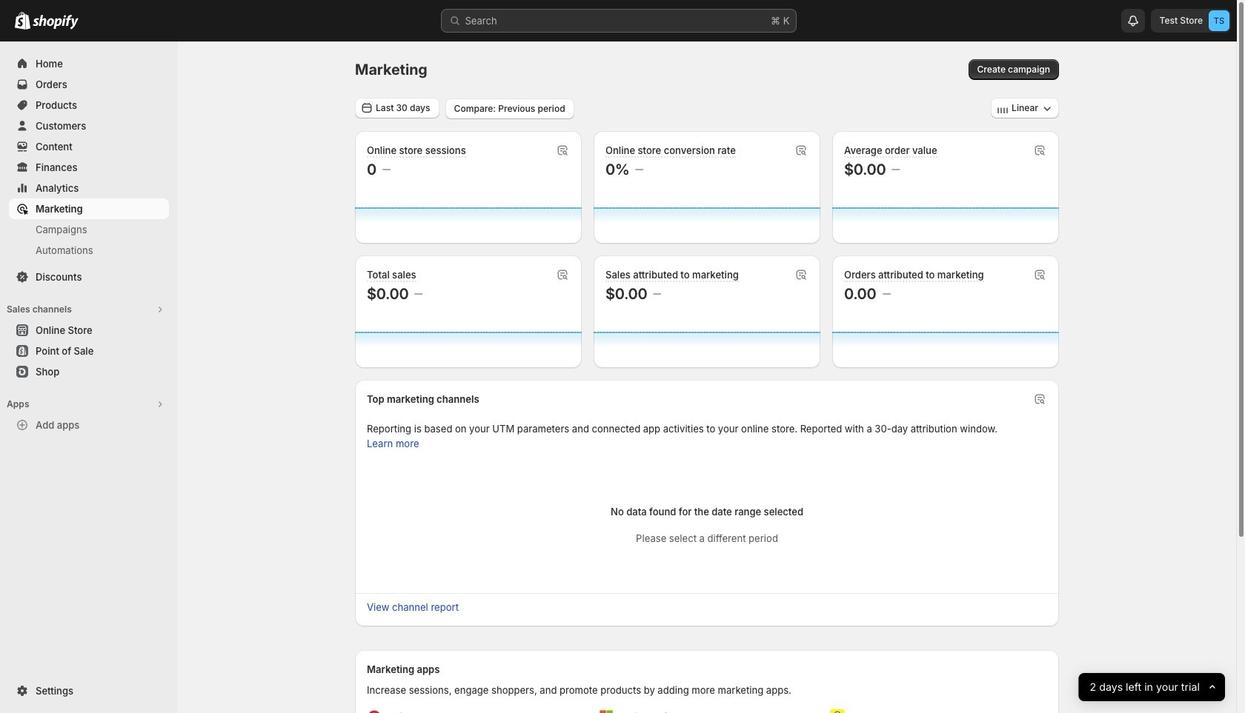 Task type: locate. For each thing, give the bounding box(es) containing it.
0 horizontal spatial shopify image
[[15, 12, 30, 30]]

test store image
[[1209, 10, 1230, 31]]

1 horizontal spatial shopify image
[[33, 15, 79, 30]]

shopify image
[[15, 12, 30, 30], [33, 15, 79, 30]]



Task type: vqa. For each thing, say whether or not it's contained in the screenshot.
Shopify image to the right
yes



